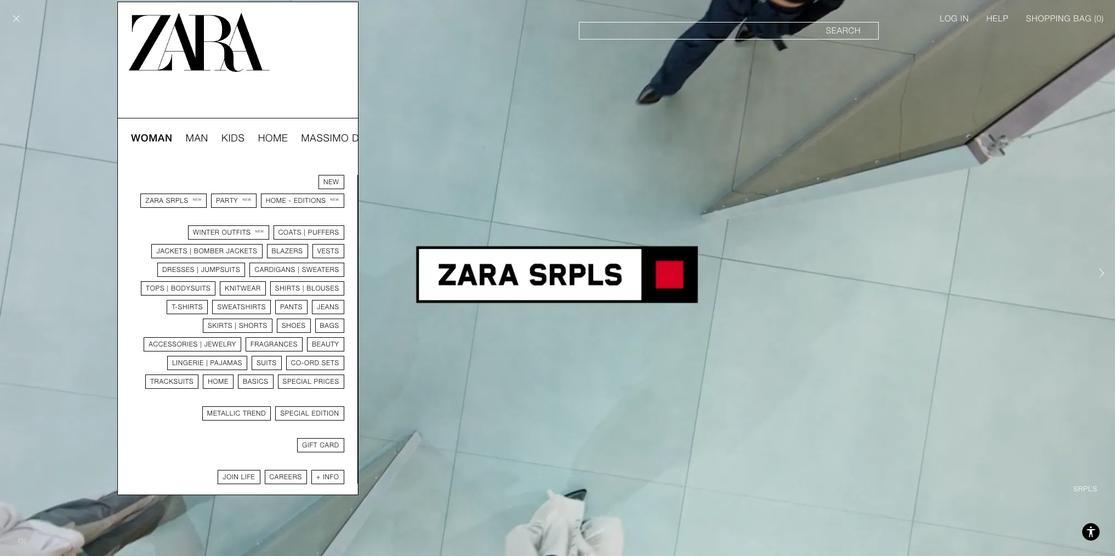 Task type: vqa. For each thing, say whether or not it's contained in the screenshot.
TIKTOK link
no



Task type: locate. For each thing, give the bounding box(es) containing it.
kids
[[222, 132, 245, 144]]

0
[[1097, 14, 1102, 24]]

1 vertical spatial special
[[280, 410, 310, 417]]

special edition
[[280, 410, 339, 417]]

blazers
[[272, 247, 303, 255]]

massimo dutti link
[[301, 132, 381, 145]]

home down 'pajamas'
[[208, 378, 229, 386]]

sets
[[322, 359, 339, 367]]

man
[[186, 132, 208, 144]]

(
[[1095, 14, 1097, 24]]

home link
[[258, 132, 288, 145], [203, 375, 234, 389]]

special for special prices
[[283, 378, 312, 386]]

t-shirts link
[[167, 300, 208, 314]]

accessories | jewelry
[[149, 341, 236, 348]]

0 vertical spatial home
[[258, 132, 288, 144]]

new link
[[319, 175, 344, 189]]

special prices
[[283, 378, 339, 386]]

careers
[[270, 473, 302, 481]]

t-shirts
[[172, 303, 203, 311]]

kids link
[[222, 132, 245, 145]]

metallic trend link
[[202, 406, 271, 421]]

vests link
[[312, 244, 344, 258]]

metallic
[[207, 410, 241, 417]]

0 horizontal spatial jackets
[[157, 247, 188, 255]]

0 horizontal spatial home link
[[203, 375, 234, 389]]

| left 'jewelry'
[[200, 341, 202, 348]]

jackets up dresses
[[157, 247, 188, 255]]

| for lingerie | pajamas
[[206, 359, 208, 367]]

winter outfits new coats | puffers
[[193, 229, 339, 236]]

| right skirts
[[235, 322, 237, 330]]

| right tops
[[167, 285, 169, 292]]

metallic trend
[[207, 410, 266, 417]]

bodysuits
[[171, 285, 211, 292]]

new right party
[[243, 197, 252, 201]]

skirts | shorts
[[208, 322, 268, 330]]

srpls
[[166, 197, 189, 205]]

lingerie | pajamas
[[172, 359, 242, 367]]

winter
[[193, 229, 220, 236]]

pajamas
[[210, 359, 242, 367]]

| left bomber
[[190, 247, 192, 255]]

turn on/turn off sound image
[[13, 532, 31, 550]]

life
[[241, 473, 255, 481]]

jackets down outfits
[[226, 247, 258, 255]]

home link down 'pajamas'
[[203, 375, 234, 389]]

basics
[[243, 378, 268, 386]]

+
[[316, 473, 321, 481]]

home link right kids link
[[258, 132, 288, 145]]

home right kids
[[258, 132, 288, 144]]

bags link
[[315, 319, 344, 333]]

beauty
[[312, 341, 339, 348]]

0 vertical spatial shirts
[[275, 285, 300, 292]]

shoes
[[282, 322, 306, 330]]

special down co-
[[283, 378, 312, 386]]

t-
[[172, 303, 178, 311]]

coats
[[278, 229, 302, 236]]

1 horizontal spatial home link
[[258, 132, 288, 145]]

careers link
[[265, 470, 307, 484]]

log in
[[940, 14, 969, 24]]

|
[[304, 229, 306, 236], [190, 247, 192, 255], [197, 266, 199, 274], [298, 266, 300, 274], [167, 285, 169, 292], [303, 285, 305, 292], [235, 322, 237, 330], [200, 341, 202, 348], [206, 359, 208, 367]]

zara logo united states. image
[[129, 13, 270, 72]]

vests
[[317, 247, 339, 255]]

basics link
[[238, 375, 273, 389]]

lingerie | pajamas link
[[167, 356, 247, 370]]

join life
[[223, 473, 255, 481]]

1 vertical spatial shirts
[[178, 303, 203, 311]]

suits
[[257, 359, 277, 367]]

1 jackets from the left
[[157, 247, 188, 255]]

| right "lingerie"
[[206, 359, 208, 367]]

shirts
[[275, 285, 300, 292], [178, 303, 203, 311]]

suits link
[[252, 356, 282, 370]]

special left edition
[[280, 410, 310, 417]]

zara
[[146, 197, 164, 205]]

| for jackets | bomber jackets
[[190, 247, 192, 255]]

help link
[[987, 13, 1009, 24]]

lingerie
[[172, 359, 204, 367]]

zara srpls new party new home - editions new
[[146, 197, 339, 205]]

man link
[[186, 132, 208, 145]]

jackets
[[157, 247, 188, 255], [226, 247, 258, 255]]

home left -
[[266, 197, 286, 205]]

| right dresses
[[197, 266, 199, 274]]

new inside winter outfits new coats | puffers
[[255, 229, 264, 233]]

1 vertical spatial home link
[[203, 375, 234, 389]]

info
[[323, 473, 339, 481]]

dresses | jumpsuits link
[[158, 263, 245, 277]]

skirts | shorts link
[[203, 319, 273, 333]]

tops
[[146, 285, 165, 292]]

+ info
[[316, 473, 339, 481]]

fragrances
[[251, 341, 298, 348]]

1 horizontal spatial jackets
[[226, 247, 258, 255]]

help
[[987, 14, 1009, 24]]

0 vertical spatial home link
[[258, 132, 288, 145]]

| up shirts | blouses at the bottom of the page
[[298, 266, 300, 274]]

shirts up pants link
[[275, 285, 300, 292]]

| right coats
[[304, 229, 306, 236]]

coats | puffers link
[[274, 225, 344, 240]]

new up "editions"
[[324, 178, 339, 186]]

1 horizontal spatial shirts
[[275, 285, 300, 292]]

| for accessories | jewelry
[[200, 341, 202, 348]]

gift
[[302, 441, 318, 449]]

sweaters
[[302, 266, 339, 274]]

| left blouses
[[303, 285, 305, 292]]

0 vertical spatial special
[[283, 378, 312, 386]]

special for special edition
[[280, 410, 310, 417]]

tracksuits link
[[145, 375, 199, 389]]

tops | bodysuits link
[[141, 281, 216, 296]]

new right outfits
[[255, 229, 264, 233]]

-
[[289, 197, 292, 205]]

shopping bag ( 0 )
[[1026, 14, 1105, 24]]

shirts down 'bodysuits'
[[178, 303, 203, 311]]

2 vertical spatial home
[[208, 378, 229, 386]]

accessories
[[149, 341, 198, 348]]



Task type: describe. For each thing, give the bounding box(es) containing it.
| for shirts | blouses
[[303, 285, 305, 292]]

join
[[223, 473, 239, 481]]

search
[[826, 26, 861, 36]]

jackets | bomber jackets link
[[152, 244, 262, 258]]

shorts
[[239, 322, 268, 330]]

jackets | bomber jackets
[[157, 247, 258, 255]]

dutti
[[352, 132, 381, 144]]

+ info link
[[311, 470, 344, 484]]

woman link
[[131, 132, 173, 145]]

0 horizontal spatial shirts
[[178, 303, 203, 311]]

| for skirts | shorts
[[235, 322, 237, 330]]

shoes link
[[277, 319, 311, 333]]

knitwear link
[[220, 281, 266, 296]]

trend
[[243, 410, 266, 417]]

knitwear
[[225, 285, 261, 292]]

cardigans | sweaters
[[255, 266, 339, 274]]

jeans link
[[312, 300, 344, 314]]

cardigans
[[255, 266, 296, 274]]

tops | bodysuits
[[146, 285, 211, 292]]

pants link
[[275, 300, 308, 314]]

gift card link
[[297, 438, 344, 452]]

edition
[[312, 410, 339, 417]]

shirts | blouses
[[275, 285, 339, 292]]

1 vertical spatial home
[[266, 197, 286, 205]]

log
[[940, 14, 958, 24]]

co-ord sets
[[291, 359, 339, 367]]

ord
[[304, 359, 319, 367]]

| for dresses | jumpsuits
[[197, 266, 199, 274]]

in
[[961, 14, 969, 24]]

bags
[[320, 322, 339, 330]]

special edition link
[[276, 406, 344, 421]]

pants
[[280, 303, 303, 311]]

jumpsuits
[[201, 266, 240, 274]]

massimo dutti
[[301, 132, 381, 144]]

co-
[[291, 359, 304, 367]]

2 jackets from the left
[[226, 247, 258, 255]]

cardigans | sweaters link
[[250, 263, 344, 277]]

sweatshirts
[[217, 303, 266, 311]]

jewelry
[[204, 341, 236, 348]]

sweatshirts link
[[212, 300, 271, 314]]

bomber
[[194, 247, 224, 255]]

accessories | jewelry link
[[144, 337, 241, 352]]

fragrances link
[[246, 337, 303, 352]]

new down 'new' link
[[330, 197, 339, 201]]

editions
[[294, 197, 326, 205]]

search link
[[579, 22, 879, 39]]

gift card
[[302, 441, 339, 449]]

puffers
[[308, 229, 339, 236]]

new right srpls
[[193, 197, 202, 201]]

special prices link
[[278, 375, 344, 389]]

| for tops | bodysuits
[[167, 285, 169, 292]]

bag
[[1074, 14, 1092, 24]]

dresses | jumpsuits
[[162, 266, 240, 274]]

woman
[[131, 132, 173, 144]]

dresses
[[162, 266, 195, 274]]

blazers link
[[267, 244, 308, 258]]

tracksuits
[[150, 378, 194, 386]]

prices
[[314, 378, 339, 386]]

beauty link
[[307, 337, 344, 352]]

shirts | blouses link
[[270, 281, 344, 296]]

party
[[216, 197, 238, 205]]

log in link
[[940, 13, 969, 24]]

)
[[1102, 14, 1105, 24]]

| for cardigans | sweaters
[[298, 266, 300, 274]]

zara logo united states. go to homepage image
[[129, 13, 270, 72]]

outfits
[[222, 229, 251, 236]]

Product search search field
[[579, 22, 879, 39]]

blouses
[[307, 285, 339, 292]]

0 status
[[1097, 14, 1102, 24]]



